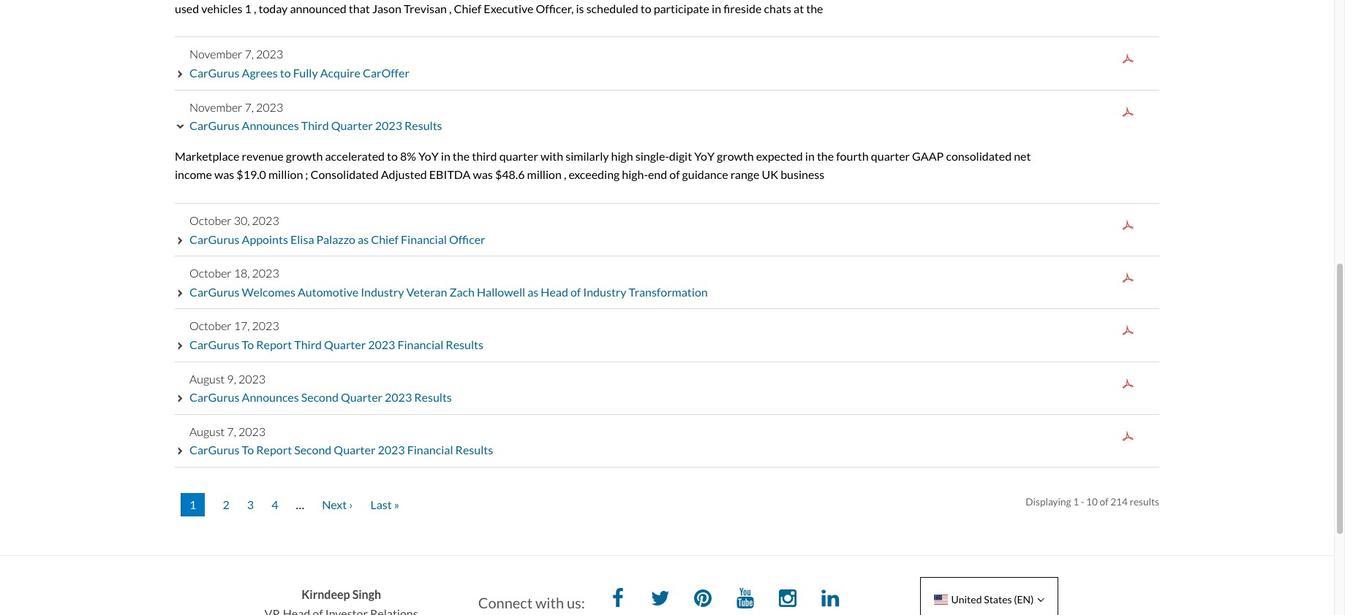 Task type: locate. For each thing, give the bounding box(es) containing it.
1 horizontal spatial growth
[[717, 149, 754, 163]]

third inside november 7, 2023 cargurus announces third quarter 2023 results
[[301, 119, 329, 133]]

announces
[[242, 119, 299, 133], [242, 391, 299, 405]]

august
[[189, 372, 225, 386], [189, 425, 225, 439]]

2 vertical spatial 7,
[[227, 425, 236, 439]]

0 vertical spatial report
[[256, 338, 292, 352]]

2 november from the top
[[189, 100, 242, 114]]

0 vertical spatial august
[[189, 372, 225, 386]]

third up august 9, 2023 cargurus announces second quarter 2023 results
[[294, 338, 322, 352]]

second
[[301, 391, 339, 405], [294, 444, 332, 457]]

announces inside august 9, 2023 cargurus announces second quarter 2023 results
[[242, 391, 299, 405]]

1
[[1073, 497, 1079, 508], [189, 498, 196, 512]]

the left fourth
[[817, 149, 834, 163]]

0 vertical spatial second
[[301, 391, 339, 405]]

7, inside november 7, 2023 cargurus announces third quarter 2023 results
[[245, 100, 254, 114]]

7, for to
[[227, 425, 236, 439]]

1 horizontal spatial industry
[[583, 285, 627, 299]]

to left fully
[[280, 66, 291, 80]]

the up ebitda
[[453, 149, 470, 163]]

yoy right 8%
[[418, 149, 439, 163]]

cargurus welcomes automotive industry veteran zach hallowell as head of industry transformation link
[[189, 285, 708, 299]]

second down cargurus announces second quarter 2023 results link
[[294, 444, 332, 457]]

connect
[[478, 595, 533, 612]]

october left 18,
[[189, 266, 232, 280]]

report for october 17, 2023
[[256, 338, 292, 352]]

growth
[[286, 149, 323, 163], [717, 149, 754, 163]]

was down "third"
[[473, 168, 493, 182]]

1 vertical spatial second
[[294, 444, 332, 457]]

november up marketplace
[[189, 100, 242, 114]]

cargurus up 2
[[189, 444, 240, 457]]

1 vertical spatial announces
[[242, 391, 299, 405]]

november inside november 7, 2023 cargurus announces third quarter 2023 results
[[189, 100, 242, 114]]

1 vertical spatial to
[[242, 444, 254, 457]]

1 vertical spatial of
[[571, 285, 581, 299]]

1 november from the top
[[189, 47, 242, 61]]

0 vertical spatial third
[[301, 119, 329, 133]]

results inside october 17, 2023 cargurus to report third quarter 2023 financial results
[[446, 338, 483, 352]]

connect with us:
[[478, 595, 585, 612]]

cargurus down 9,
[[189, 391, 240, 405]]

7, up agrees
[[245, 47, 254, 61]]

november for november 7, 2023 cargurus announces third quarter 2023 results
[[189, 100, 242, 114]]

to inside marketplace revenue growth accelerated to 8% yoy in the third quarter with similarly high single-digit yoy growth expected in the fourth quarter gaap consolidated net income was $19.0 million ; consolidated adjusted ebitda was $48.6 million , exceeding high-end of guidance range uk business
[[387, 149, 398, 163]]

welcomes
[[242, 285, 295, 299]]

cargurus for november 7, 2023 cargurus agrees to fully acquire caroffer
[[189, 66, 240, 80]]

financial inside october 17, 2023 cargurus to report third quarter 2023 financial results
[[398, 338, 444, 352]]

3 october from the top
[[189, 319, 232, 333]]

cargurus for october 18, 2023 cargurus welcomes automotive industry veteran zach hallowell as head of industry transformation
[[189, 285, 240, 299]]

november inside the november 7, 2023 cargurus agrees to fully acquire caroffer
[[189, 47, 242, 61]]

second inside august 9, 2023 cargurus announces second quarter 2023 results
[[301, 391, 339, 405]]

as
[[358, 232, 369, 246], [528, 285, 539, 299]]

quarter left gaap
[[871, 149, 910, 163]]

november up agrees
[[189, 47, 242, 61]]

report inside august 7, 2023 cargurus to report second quarter 2023 financial results
[[256, 444, 292, 457]]

quarter inside october 17, 2023 cargurus to report third quarter 2023 financial results
[[324, 338, 366, 352]]

quarter up august 7, 2023 cargurus to report second quarter 2023 financial results
[[341, 391, 383, 405]]

0 vertical spatial financial
[[401, 232, 447, 246]]

0 vertical spatial as
[[358, 232, 369, 246]]

1 horizontal spatial to
[[387, 149, 398, 163]]

industry left veteran
[[361, 285, 404, 299]]

7, for announces
[[245, 100, 254, 114]]

of right head
[[571, 285, 581, 299]]

7, inside august 7, 2023 cargurus to report second quarter 2023 financial results
[[227, 425, 236, 439]]

0 vertical spatial announces
[[242, 119, 299, 133]]

cargurus down 18,
[[189, 285, 240, 299]]

october 17, 2023 cargurus to report third quarter 2023 financial results
[[189, 319, 483, 352]]

2 august from the top
[[189, 425, 225, 439]]

1 horizontal spatial as
[[528, 285, 539, 299]]

0 vertical spatial november
[[189, 47, 242, 61]]

august 7, 2023 cargurus to report second quarter 2023 financial results
[[189, 425, 493, 457]]

to
[[280, 66, 291, 80], [387, 149, 398, 163]]

third
[[472, 149, 497, 163]]

in up business
[[805, 149, 815, 163]]

1 vertical spatial financial
[[398, 338, 444, 352]]

1 horizontal spatial in
[[805, 149, 815, 163]]

cargurus inside august 7, 2023 cargurus to report second quarter 2023 financial results
[[189, 444, 240, 457]]

to for 17,
[[242, 338, 254, 352]]

was
[[214, 168, 234, 182], [473, 168, 493, 182]]

to up 3
[[242, 444, 254, 457]]

1 horizontal spatial of
[[670, 168, 680, 182]]

million
[[268, 168, 303, 182], [527, 168, 562, 182]]

2 vertical spatial october
[[189, 319, 232, 333]]

financial inside august 7, 2023 cargurus to report second quarter 2023 financial results
[[407, 444, 453, 457]]

fully
[[293, 66, 318, 80]]

1 vertical spatial october
[[189, 266, 232, 280]]

1 vertical spatial as
[[528, 285, 539, 299]]

4
[[272, 498, 278, 512]]

1 horizontal spatial quarter
[[871, 149, 910, 163]]

7, inside the november 7, 2023 cargurus agrees to fully acquire caroffer
[[245, 47, 254, 61]]

7, for agrees
[[245, 47, 254, 61]]

0 vertical spatial to
[[242, 338, 254, 352]]

report
[[256, 338, 292, 352], [256, 444, 292, 457]]

growth up ;
[[286, 149, 323, 163]]

quarter inside august 9, 2023 cargurus announces second quarter 2023 results
[[341, 391, 383, 405]]

the
[[453, 149, 470, 163], [817, 149, 834, 163]]

results inside november 7, 2023 cargurus announces third quarter 2023 results
[[405, 119, 442, 133]]

2 report from the top
[[256, 444, 292, 457]]

0 vertical spatial 7,
[[245, 47, 254, 61]]

financial inside october 30, 2023 cargurus appoints elisa palazzo as chief financial officer
[[401, 232, 447, 246]]

0 horizontal spatial growth
[[286, 149, 323, 163]]

quarter up august 9, 2023 cargurus announces second quarter 2023 results
[[324, 338, 366, 352]]

1 vertical spatial november
[[189, 100, 242, 114]]

1 horizontal spatial the
[[817, 149, 834, 163]]

0 vertical spatial of
[[670, 168, 680, 182]]

displaying 1 - 10 of 214 results
[[1026, 497, 1160, 508]]

end
[[648, 168, 667, 182]]

to left 8%
[[387, 149, 398, 163]]

1 horizontal spatial million
[[527, 168, 562, 182]]

-
[[1081, 497, 1084, 508]]

cargurus inside october 30, 2023 cargurus appoints elisa palazzo as chief financial officer
[[189, 232, 240, 246]]

3 cargurus from the top
[[189, 232, 240, 246]]

with left us:
[[535, 595, 564, 612]]

2 the from the left
[[817, 149, 834, 163]]

2 to from the top
[[242, 444, 254, 457]]

1 in from the left
[[441, 149, 450, 163]]

quarter up the › on the bottom of page
[[334, 444, 376, 457]]

october inside october 30, 2023 cargurus appoints elisa palazzo as chief financial officer
[[189, 214, 232, 228]]

2 yoy from the left
[[694, 149, 715, 163]]

financial for october 17, 2023 cargurus to report third quarter 2023 financial results
[[398, 338, 444, 352]]

0 horizontal spatial in
[[441, 149, 450, 163]]

cargurus inside november 7, 2023 cargurus announces third quarter 2023 results
[[189, 119, 240, 133]]

kirndeep singh
[[302, 588, 381, 602]]

1 vertical spatial to
[[387, 149, 398, 163]]

report down welcomes
[[256, 338, 292, 352]]

to down 17,
[[242, 338, 254, 352]]

…
[[296, 498, 304, 512]]

august inside august 7, 2023 cargurus to report second quarter 2023 financial results
[[189, 425, 225, 439]]

chief
[[371, 232, 399, 246]]

cargurus for august 7, 2023 cargurus to report second quarter 2023 financial results
[[189, 444, 240, 457]]

0 horizontal spatial industry
[[361, 285, 404, 299]]

0 horizontal spatial yoy
[[418, 149, 439, 163]]

1 left 2
[[189, 498, 196, 512]]

october inside "october 18, 2023 cargurus welcomes automotive industry veteran zach hallowell as head of industry transformation"
[[189, 266, 232, 280]]

in up ebitda
[[441, 149, 450, 163]]

0 vertical spatial october
[[189, 214, 232, 228]]

6 cargurus from the top
[[189, 391, 240, 405]]

yoy up guidance
[[694, 149, 715, 163]]

to inside august 7, 2023 cargurus to report second quarter 2023 financial results
[[242, 444, 254, 457]]

financial for october 30, 2023 cargurus appoints elisa palazzo as chief financial officer
[[401, 232, 447, 246]]

range
[[731, 168, 760, 182]]

0 horizontal spatial of
[[571, 285, 581, 299]]

2023
[[256, 47, 283, 61], [256, 100, 283, 114], [375, 119, 402, 133], [252, 214, 279, 228], [252, 266, 279, 280], [252, 319, 279, 333], [368, 338, 395, 352], [238, 372, 266, 386], [385, 391, 412, 405], [238, 425, 266, 439], [378, 444, 405, 457]]

1 august from the top
[[189, 372, 225, 386]]

october left 30,
[[189, 214, 232, 228]]

2
[[223, 498, 229, 512]]

cargurus inside august 9, 2023 cargurus announces second quarter 2023 results
[[189, 391, 240, 405]]

0 horizontal spatial million
[[268, 168, 303, 182]]

1 million from the left
[[268, 168, 303, 182]]

1 october from the top
[[189, 214, 232, 228]]

cargurus up marketplace
[[189, 119, 240, 133]]

second up august 7, 2023 cargurus to report second quarter 2023 financial results
[[301, 391, 339, 405]]

october for october 18, 2023 cargurus welcomes automotive industry veteran zach hallowell as head of industry transformation
[[189, 266, 232, 280]]

1 horizontal spatial yoy
[[694, 149, 715, 163]]

7,
[[245, 47, 254, 61], [245, 100, 254, 114], [227, 425, 236, 439]]

cargurus down 17,
[[189, 338, 240, 352]]

2 announces from the top
[[242, 391, 299, 405]]

2 vertical spatial financial
[[407, 444, 453, 457]]

report up 4
[[256, 444, 292, 457]]

united states (en)
[[951, 594, 1034, 606]]

3
[[247, 498, 254, 512]]

october left 17,
[[189, 319, 232, 333]]

2 cargurus from the top
[[189, 119, 240, 133]]

0 horizontal spatial quarter
[[499, 149, 538, 163]]

quarter inside august 7, 2023 cargurus to report second quarter 2023 financial results
[[334, 444, 376, 457]]

0 horizontal spatial was
[[214, 168, 234, 182]]

third
[[301, 119, 329, 133], [294, 338, 322, 352]]

0 vertical spatial with
[[541, 149, 563, 163]]

instagram image
[[773, 586, 803, 615]]

to inside october 17, 2023 cargurus to report third quarter 2023 financial results
[[242, 338, 254, 352]]

0 horizontal spatial the
[[453, 149, 470, 163]]

high
[[611, 149, 633, 163]]

as left chief
[[358, 232, 369, 246]]

was down marketplace
[[214, 168, 234, 182]]

2 vertical spatial of
[[1100, 497, 1109, 508]]

2 october from the top
[[189, 266, 232, 280]]

1 vertical spatial report
[[256, 444, 292, 457]]

announces inside november 7, 2023 cargurus announces third quarter 2023 results
[[242, 119, 299, 133]]

quarter up accelerated
[[331, 119, 373, 133]]

2 million from the left
[[527, 168, 562, 182]]

cargurus
[[189, 66, 240, 80], [189, 119, 240, 133], [189, 232, 240, 246], [189, 285, 240, 299], [189, 338, 240, 352], [189, 391, 240, 405], [189, 444, 240, 457]]

last »
[[371, 498, 400, 512]]

cargurus inside "october 18, 2023 cargurus welcomes automotive industry veteran zach hallowell as head of industry transformation"
[[189, 285, 240, 299]]

of right end
[[670, 168, 680, 182]]

;
[[305, 168, 308, 182]]

high-
[[622, 168, 648, 182]]

with
[[541, 149, 563, 163], [535, 595, 564, 612]]

linkedin image
[[816, 586, 845, 615]]

cargurus down 30,
[[189, 232, 240, 246]]

growth up range
[[717, 149, 754, 163]]

7, down agrees
[[245, 100, 254, 114]]

1 announces from the top
[[242, 119, 299, 133]]

7 cargurus from the top
[[189, 444, 240, 457]]

1 vertical spatial august
[[189, 425, 225, 439]]

1 vertical spatial with
[[535, 595, 564, 612]]

cargurus for august 9, 2023 cargurus announces second quarter 2023 results
[[189, 391, 240, 405]]

industry
[[361, 285, 404, 299], [583, 285, 627, 299]]

1 left -
[[1073, 497, 1079, 508]]

with left similarly
[[541, 149, 563, 163]]

0 horizontal spatial as
[[358, 232, 369, 246]]

to
[[242, 338, 254, 352], [242, 444, 254, 457]]

quarter up $48.6
[[499, 149, 538, 163]]

cargurus inside the november 7, 2023 cargurus agrees to fully acquire caroffer
[[189, 66, 240, 80]]

report inside october 17, 2023 cargurus to report third quarter 2023 financial results
[[256, 338, 292, 352]]

october inside october 17, 2023 cargurus to report third quarter 2023 financial results
[[189, 319, 232, 333]]

head
[[541, 285, 568, 299]]

quarter
[[499, 149, 538, 163], [871, 149, 910, 163]]

4 cargurus from the top
[[189, 285, 240, 299]]

adjusted
[[381, 168, 427, 182]]

of inside marketplace revenue growth accelerated to 8% yoy in the third quarter with similarly high single-digit yoy growth expected in the fourth quarter gaap consolidated net income was $19.0 million ; consolidated adjusted ebitda was $48.6 million , exceeding high-end of guidance range uk business
[[670, 168, 680, 182]]

second inside august 7, 2023 cargurus to report second quarter 2023 financial results
[[294, 444, 332, 457]]

5 cargurus from the top
[[189, 338, 240, 352]]

announces for 9,
[[242, 391, 299, 405]]

1 horizontal spatial 1
[[1073, 497, 1079, 508]]

7, down 9,
[[227, 425, 236, 439]]

august inside august 9, 2023 cargurus announces second quarter 2023 results
[[189, 372, 225, 386]]

2 horizontal spatial of
[[1100, 497, 1109, 508]]

cargurus inside october 17, 2023 cargurus to report third quarter 2023 financial results
[[189, 338, 240, 352]]

october for october 17, 2023 cargurus to report third quarter 2023 financial results
[[189, 319, 232, 333]]

million left ,
[[527, 168, 562, 182]]

million left ;
[[268, 168, 303, 182]]

third up ;
[[301, 119, 329, 133]]

1 cargurus from the top
[[189, 66, 240, 80]]

october
[[189, 214, 232, 228], [189, 266, 232, 280], [189, 319, 232, 333]]

cargurus left agrees
[[189, 66, 240, 80]]

1 vertical spatial 7,
[[245, 100, 254, 114]]

as left head
[[528, 285, 539, 299]]

industry right head
[[583, 285, 627, 299]]

financial
[[401, 232, 447, 246], [398, 338, 444, 352], [407, 444, 453, 457]]

results
[[405, 119, 442, 133], [446, 338, 483, 352], [414, 391, 452, 405], [455, 444, 493, 457]]

1 to from the top
[[242, 338, 254, 352]]

0 vertical spatial to
[[280, 66, 291, 80]]

1 vertical spatial third
[[294, 338, 322, 352]]

1 horizontal spatial was
[[473, 168, 493, 182]]

0 horizontal spatial to
[[280, 66, 291, 80]]

1 report from the top
[[256, 338, 292, 352]]

of right 10
[[1100, 497, 1109, 508]]

yoy
[[418, 149, 439, 163], [694, 149, 715, 163]]



Task type: vqa. For each thing, say whether or not it's contained in the screenshot.


Task type: describe. For each thing, give the bounding box(es) containing it.
twitter image
[[646, 586, 675, 615]]

august for august 7, 2023 cargurus to report second quarter 2023 financial results
[[189, 425, 225, 439]]

4 link
[[272, 494, 278, 517]]

30,
[[234, 214, 250, 228]]

states
[[984, 594, 1012, 606]]

october for october 30, 2023 cargurus appoints elisa palazzo as chief financial officer
[[189, 214, 232, 228]]

youtube image
[[731, 586, 760, 615]]

uk
[[762, 168, 778, 182]]

elisa
[[290, 232, 314, 246]]

business
[[781, 168, 825, 182]]

ebitda
[[429, 168, 471, 182]]

fourth
[[836, 149, 869, 163]]

us:
[[567, 595, 585, 612]]

of inside "october 18, 2023 cargurus welcomes automotive industry veteran zach hallowell as head of industry transformation"
[[571, 285, 581, 299]]

cargurus to report third quarter 2023 financial results link
[[189, 338, 483, 352]]

income
[[175, 168, 212, 182]]

appoints
[[242, 232, 288, 246]]

as inside october 30, 2023 cargurus appoints elisa palazzo as chief financial officer
[[358, 232, 369, 246]]

1 the from the left
[[453, 149, 470, 163]]

results inside august 7, 2023 cargurus to report second quarter 2023 financial results
[[455, 444, 493, 457]]

0 horizontal spatial 1
[[189, 498, 196, 512]]

facebook image
[[603, 586, 633, 615]]

results
[[1130, 497, 1160, 508]]

2 industry from the left
[[583, 285, 627, 299]]

2 quarter from the left
[[871, 149, 910, 163]]

1 yoy from the left
[[418, 149, 439, 163]]

november 7, 2023 cargurus agrees to fully acquire caroffer
[[189, 47, 410, 80]]

$48.6
[[495, 168, 525, 182]]

similarly
[[566, 149, 609, 163]]

marketplace revenue growth accelerated to 8% yoy in the third quarter with similarly high single-digit yoy growth expected in the fourth quarter gaap consolidated net income was $19.0 million ; consolidated adjusted ebitda was $48.6 million , exceeding high-end of guidance range uk business
[[175, 149, 1031, 182]]

us image
[[934, 595, 948, 606]]

1 industry from the left
[[361, 285, 404, 299]]

next ›
[[322, 498, 353, 512]]

marketplace
[[175, 149, 240, 163]]

agrees
[[242, 66, 278, 80]]

9,
[[227, 372, 236, 386]]

automotive
[[298, 285, 359, 299]]

october 18, 2023 cargurus welcomes automotive industry veteran zach hallowell as head of industry transformation
[[189, 266, 708, 299]]

1 link
[[181, 494, 205, 517]]

cargurus for october 30, 2023 cargurus appoints elisa palazzo as chief financial officer
[[189, 232, 240, 246]]

2023 inside "october 18, 2023 cargurus welcomes automotive industry veteran zach hallowell as head of industry transformation"
[[252, 266, 279, 280]]

17,
[[234, 319, 250, 333]]

results inside august 9, 2023 cargurus announces second quarter 2023 results
[[414, 391, 452, 405]]

connect with us element
[[478, 586, 856, 615]]

1 quarter from the left
[[499, 149, 538, 163]]

(en)
[[1014, 594, 1034, 606]]

next
[[322, 498, 347, 512]]

guidance
[[682, 168, 728, 182]]

acquire
[[320, 66, 361, 80]]

october 30, 2023 cargurus appoints elisa palazzo as chief financial officer
[[189, 214, 485, 246]]

august 9, 2023 cargurus announces second quarter 2023 results
[[189, 372, 452, 405]]

as inside "october 18, 2023 cargurus welcomes automotive industry veteran zach hallowell as head of industry transformation"
[[528, 285, 539, 299]]

8%
[[400, 149, 416, 163]]

10
[[1086, 497, 1098, 508]]

announces for 7,
[[242, 119, 299, 133]]

cargurus for november 7, 2023 cargurus announces third quarter 2023 results
[[189, 119, 240, 133]]

2 in from the left
[[805, 149, 815, 163]]

transformation
[[629, 285, 708, 299]]

quarter inside november 7, 2023 cargurus announces third quarter 2023 results
[[331, 119, 373, 133]]

›
[[349, 498, 353, 512]]

to for 7,
[[242, 444, 254, 457]]

palazzo
[[316, 232, 356, 246]]

caroffer
[[363, 66, 410, 80]]

cargurus agrees to fully acquire caroffer link
[[189, 66, 410, 80]]

august for august 9, 2023 cargurus announces second quarter 2023 results
[[189, 372, 225, 386]]

third inside october 17, 2023 cargurus to report third quarter 2023 financial results
[[294, 338, 322, 352]]

1 growth from the left
[[286, 149, 323, 163]]

214
[[1111, 497, 1128, 508]]

cargurus to report second quarter 2023 financial results link
[[189, 444, 493, 457]]

$19.0
[[237, 168, 266, 182]]

report for august 7, 2023
[[256, 444, 292, 457]]

cargurus for october 17, 2023 cargurus to report third quarter 2023 financial results
[[189, 338, 240, 352]]

digit
[[669, 149, 692, 163]]

hallowell
[[477, 285, 525, 299]]

2 growth from the left
[[717, 149, 754, 163]]

single-
[[636, 149, 669, 163]]

exceeding
[[569, 168, 620, 182]]

2023 inside october 30, 2023 cargurus appoints elisa palazzo as chief financial officer
[[252, 214, 279, 228]]

18,
[[234, 266, 250, 280]]

singh
[[352, 588, 381, 602]]

consolidated
[[311, 168, 379, 182]]

zach
[[449, 285, 475, 299]]

2023 inside the november 7, 2023 cargurus agrees to fully acquire caroffer
[[256, 47, 283, 61]]

accelerated
[[325, 149, 385, 163]]

veteran
[[406, 285, 447, 299]]

expected
[[756, 149, 803, 163]]

»
[[394, 498, 400, 512]]

united states (en) button
[[921, 578, 1059, 616]]

consolidated
[[946, 149, 1012, 163]]

officer
[[449, 232, 485, 246]]

gaap
[[912, 149, 944, 163]]

last
[[371, 498, 392, 512]]

2 link
[[223, 494, 229, 517]]

kirndeep
[[302, 588, 350, 602]]

displaying
[[1026, 497, 1071, 508]]

2 was from the left
[[473, 168, 493, 182]]

united
[[951, 594, 982, 606]]

revenue
[[242, 149, 284, 163]]

net
[[1014, 149, 1031, 163]]

pinterest image
[[688, 586, 718, 615]]

financial for august 7, 2023 cargurus to report second quarter 2023 financial results
[[407, 444, 453, 457]]

cargurus announces second quarter 2023 results link
[[189, 391, 452, 405]]

with inside marketplace revenue growth accelerated to 8% yoy in the third quarter with similarly high single-digit yoy growth expected in the fourth quarter gaap consolidated net income was $19.0 million ; consolidated adjusted ebitda was $48.6 million , exceeding high-end of guidance range uk business
[[541, 149, 563, 163]]

cargurus announces third quarter 2023 results link
[[189, 119, 442, 133]]

cargurus appoints elisa palazzo as chief financial officer link
[[189, 232, 485, 246]]

,
[[564, 168, 566, 182]]

november for november 7, 2023 cargurus agrees to fully acquire caroffer
[[189, 47, 242, 61]]

last » link
[[371, 494, 400, 517]]

3 link
[[247, 494, 254, 517]]

november 7, 2023 cargurus announces third quarter 2023 results
[[189, 100, 442, 133]]

next › link
[[322, 494, 353, 517]]

1 was from the left
[[214, 168, 234, 182]]

to inside the november 7, 2023 cargurus agrees to fully acquire caroffer
[[280, 66, 291, 80]]



